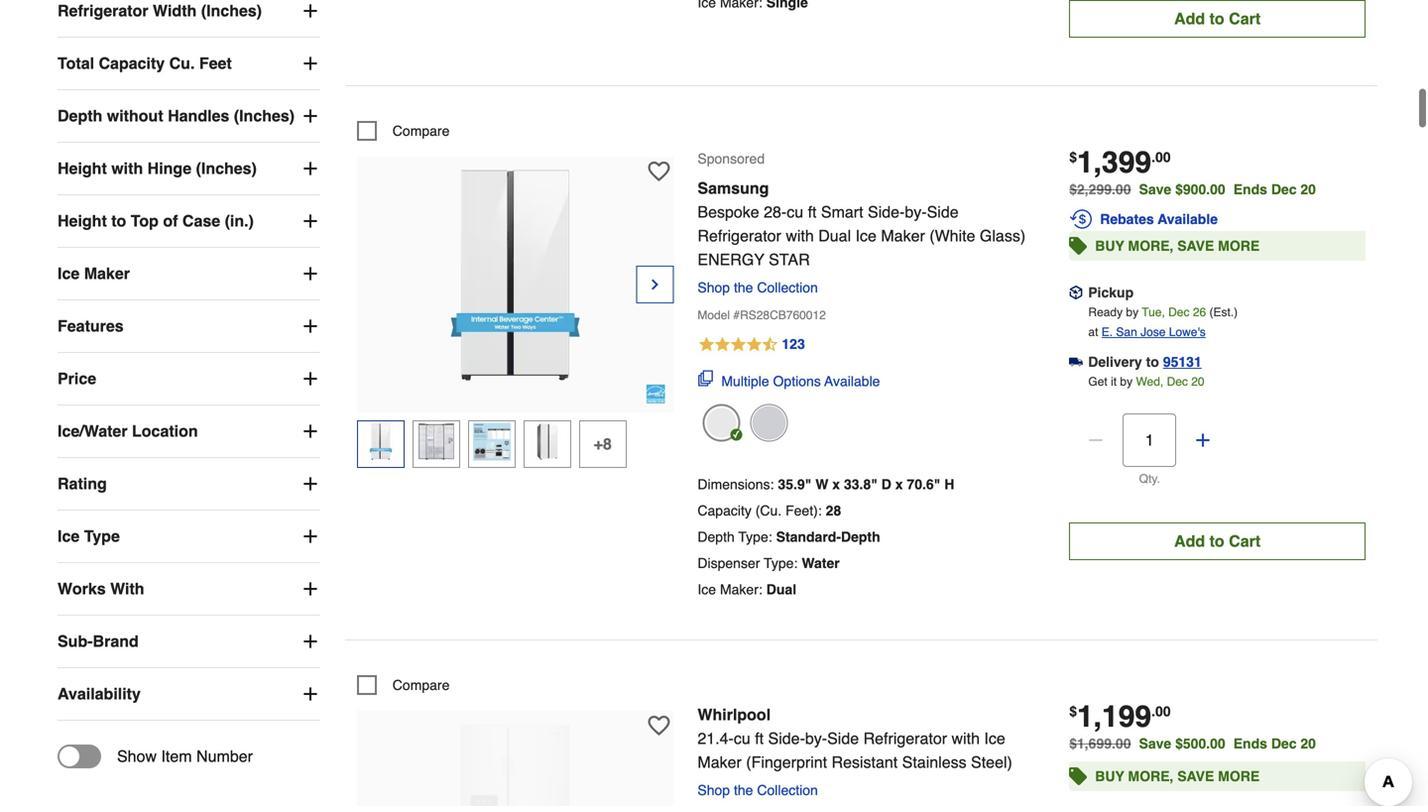 Task type: vqa. For each thing, say whether or not it's contained in the screenshot.
2nd the in from the bottom
no



Task type: locate. For each thing, give the bounding box(es) containing it.
2 ends from the top
[[1234, 736, 1268, 752]]

height up ice maker
[[58, 212, 107, 230]]

depth up dispenser
[[698, 529, 735, 545]]

ends dec 20 element up rebates available button
[[1234, 181, 1325, 197]]

savings save $900.00 element
[[1140, 181, 1325, 197]]

1 vertical spatial with
[[786, 227, 814, 245]]

3 thumbnail image from the left
[[473, 423, 511, 461]]

dec up rebates available button
[[1272, 181, 1298, 197]]

more
[[1219, 238, 1260, 254], [1219, 769, 1260, 785]]

plus image
[[300, 1, 320, 21], [300, 159, 320, 179], [300, 211, 320, 231], [300, 317, 320, 336], [300, 580, 320, 599], [300, 632, 320, 652], [300, 685, 320, 705]]

0 vertical spatial heart outline image
[[648, 161, 670, 182]]

h
[[945, 477, 955, 493]]

1 vertical spatial maker
[[84, 265, 130, 283]]

cart
[[1230, 9, 1261, 28], [1230, 532, 1261, 551]]

save up the 'rebates available' at right top
[[1140, 181, 1172, 197]]

with up steel)
[[952, 730, 980, 748]]

1 vertical spatial gallery item 0 image
[[406, 721, 625, 807]]

0 vertical spatial add to cart
[[1175, 9, 1261, 28]]

side up 'resistant'
[[828, 730, 860, 748]]

by up san
[[1127, 306, 1139, 319]]

maker inside button
[[84, 265, 130, 283]]

dec for $900.00
[[1272, 181, 1298, 197]]

shop the collection down (fingerprint
[[698, 783, 819, 799]]

35.9"
[[778, 477, 812, 493]]

0 horizontal spatial by-
[[806, 730, 828, 748]]

2 vertical spatial maker
[[698, 754, 742, 772]]

(est.)
[[1210, 306, 1239, 319]]

0 vertical spatial by-
[[905, 203, 927, 221]]

0 vertical spatial height
[[58, 159, 107, 178]]

depth down 28
[[841, 529, 881, 545]]

5013699701 element
[[357, 676, 450, 696]]

1 vertical spatial height
[[58, 212, 107, 230]]

2 add to cart from the top
[[1175, 532, 1261, 551]]

hinge
[[148, 159, 192, 178]]

1 cart from the top
[[1230, 9, 1261, 28]]

1 horizontal spatial refrigerator
[[698, 227, 782, 245]]

ends dec 20 element for 1,199
[[1234, 736, 1325, 752]]

energy
[[698, 250, 765, 269]]

7 plus image from the top
[[300, 685, 320, 705]]

plus image inside price button
[[300, 369, 320, 389]]

more,
[[1129, 238, 1174, 254], [1129, 769, 1174, 785]]

by
[[1127, 306, 1139, 319], [1121, 375, 1133, 389]]

0 vertical spatial ends
[[1234, 181, 1268, 197]]

type
[[84, 528, 120, 546]]

ends dec 20 element right $500.00
[[1234, 736, 1325, 752]]

1 height from the top
[[58, 159, 107, 178]]

2 horizontal spatial refrigerator
[[864, 730, 948, 748]]

shop the collection up model # rs28cb760012
[[698, 280, 819, 296]]

2 add from the top
[[1175, 532, 1206, 551]]

maker up features
[[84, 265, 130, 283]]

28
[[826, 503, 842, 519]]

0 vertical spatial ends dec 20 element
[[1234, 181, 1325, 197]]

at
[[1089, 325, 1099, 339]]

maker down the 21.4-
[[698, 754, 742, 772]]

shop the collection link down (fingerprint
[[698, 783, 826, 799]]

0 vertical spatial shop the collection link
[[698, 280, 826, 296]]

1 $ from the top
[[1070, 149, 1078, 165]]

more, down $1,699.00 save $500.00 ends dec 20
[[1129, 769, 1174, 785]]

ice down dispenser
[[698, 582, 717, 598]]

95131
[[1164, 354, 1202, 370]]

2 heart outline image from the top
[[648, 715, 670, 737]]

1 buy from the top
[[1096, 238, 1125, 254]]

.00 up $2,299.00 save $900.00 ends dec 20
[[1152, 149, 1172, 165]]

height down without
[[58, 159, 107, 178]]

shop the collection for 2nd shop the collection link from the top
[[698, 783, 819, 799]]

collection for first shop the collection link from the top of the page
[[757, 280, 819, 296]]

ends right $500.00
[[1234, 736, 1268, 752]]

more down savings save $500.00 element
[[1219, 769, 1260, 785]]

1 vertical spatial heart outline image
[[648, 715, 670, 737]]

maker left (white
[[882, 227, 926, 245]]

plus image inside ice maker button
[[300, 264, 320, 284]]

2 cart from the top
[[1230, 532, 1261, 551]]

capacity down "dimensions:"
[[698, 503, 752, 519]]

2 the from the top
[[734, 783, 754, 799]]

5014193891 element
[[357, 121, 450, 141]]

plus image inside depth without handles (inches) button
[[300, 106, 320, 126]]

plus image for features
[[300, 317, 320, 336]]

ends for 1,399
[[1234, 181, 1268, 197]]

2 shop the collection from the top
[[698, 783, 819, 799]]

28-
[[764, 203, 787, 221]]

95131 button
[[1164, 352, 1202, 372]]

plus image inside sub-brand button
[[300, 632, 320, 652]]

ends
[[1234, 181, 1268, 197], [1234, 736, 1268, 752]]

by- right smart
[[905, 203, 927, 221]]

1 vertical spatial shop
[[698, 783, 730, 799]]

1 vertical spatial refrigerator
[[698, 227, 782, 245]]

2 more from the top
[[1219, 769, 1260, 785]]

dual
[[819, 227, 852, 245], [767, 582, 797, 598]]

shop up "model"
[[698, 280, 730, 296]]

1 thumbnail image from the left
[[362, 423, 400, 461]]

(inches) right the handles
[[234, 107, 295, 125]]

actual price $1,399.00 element
[[1070, 145, 1172, 180]]

the
[[734, 280, 754, 296], [734, 783, 754, 799]]

1 .00 from the top
[[1152, 149, 1172, 165]]

to for 1st add to cart button from the top of the page
[[1210, 9, 1225, 28]]

ice up steel)
[[985, 730, 1006, 748]]

1 the from the top
[[734, 280, 754, 296]]

0 vertical spatial (inches)
[[201, 2, 262, 20]]

0 vertical spatial capacity
[[99, 54, 165, 73]]

1 vertical spatial ends
[[1234, 736, 1268, 752]]

plus image inside ice/water location button
[[300, 422, 320, 442]]

the down (fingerprint
[[734, 783, 754, 799]]

ice for ice maker: dual
[[698, 582, 717, 598]]

plus image for height to top of case (in.)
[[300, 211, 320, 231]]

depth inside button
[[58, 107, 103, 125]]

0 vertical spatial 20
[[1301, 181, 1317, 197]]

0 vertical spatial side-
[[868, 203, 905, 221]]

cu left smart
[[787, 203, 804, 221]]

plus image for ice/water location
[[300, 422, 320, 442]]

123 button
[[698, 333, 1046, 357]]

tue,
[[1143, 306, 1166, 319]]

type: down depth type: standard-depth
[[764, 556, 798, 572]]

plus image inside total capacity cu. feet button
[[300, 54, 320, 74]]

2 vertical spatial 20
[[1301, 736, 1317, 752]]

ice maker: dual
[[698, 582, 797, 598]]

plus image for availability
[[300, 685, 320, 705]]

refrigerator up total
[[58, 2, 148, 20]]

depth for depth without handles (inches)
[[58, 107, 103, 125]]

0 vertical spatial ft
[[808, 203, 817, 221]]

2 more, from the top
[[1129, 769, 1174, 785]]

0 vertical spatial gallery item 0 image
[[406, 167, 625, 385]]

1,399
[[1078, 145, 1152, 180]]

0 vertical spatial type:
[[739, 529, 773, 545]]

$ up $1,699.00
[[1070, 704, 1078, 720]]

0 vertical spatial .00
[[1152, 149, 1172, 165]]

0 vertical spatial by
[[1127, 306, 1139, 319]]

1 add to cart from the top
[[1175, 9, 1261, 28]]

2 compare from the top
[[393, 678, 450, 694]]

1 horizontal spatial capacity
[[698, 503, 752, 519]]

.00 inside $ 1,199 .00
[[1152, 704, 1172, 720]]

collection down (fingerprint
[[757, 783, 819, 799]]

$500.00
[[1176, 736, 1226, 752]]

(inches) up (in.)
[[196, 159, 257, 178]]

x right w
[[833, 477, 841, 493]]

0 horizontal spatial capacity
[[99, 54, 165, 73]]

1 shop the collection link from the top
[[698, 280, 826, 296]]

2 horizontal spatial with
[[952, 730, 980, 748]]

collection down star
[[757, 280, 819, 296]]

more, down the 'rebates available' at right top
[[1129, 238, 1174, 254]]

refrigerator inside samsung bespoke 28-cu ft smart side-by-side refrigerator with dual ice maker (white glass) energy star
[[698, 227, 782, 245]]

1 vertical spatial add
[[1175, 532, 1206, 551]]

$
[[1070, 149, 1078, 165], [1070, 704, 1078, 720]]

compare inside the 5014193891 element
[[393, 123, 450, 139]]

ends dec 20 element
[[1234, 181, 1325, 197], [1234, 736, 1325, 752]]

ft down whirlpool
[[755, 730, 764, 748]]

2 $ from the top
[[1070, 704, 1078, 720]]

1 horizontal spatial depth
[[698, 529, 735, 545]]

2 height from the top
[[58, 212, 107, 230]]

1 shop from the top
[[698, 280, 730, 296]]

.00 up $1,699.00 save $500.00 ends dec 20
[[1152, 704, 1172, 720]]

chevron right image
[[647, 275, 663, 295]]

add to cart
[[1175, 9, 1261, 28], [1175, 532, 1261, 551]]

0 horizontal spatial side
[[828, 730, 860, 748]]

20 for 1,199
[[1301, 736, 1317, 752]]

1 vertical spatial more
[[1219, 769, 1260, 785]]

0 horizontal spatial cu
[[734, 730, 751, 748]]

refrigerator width (inches)
[[58, 2, 262, 20]]

2 vertical spatial with
[[952, 730, 980, 748]]

1 vertical spatial cart
[[1230, 532, 1261, 551]]

(inches) inside button
[[201, 2, 262, 20]]

buy more, save more down $1,699.00 save $500.00 ends dec 20
[[1096, 769, 1260, 785]]

1 vertical spatial buy
[[1096, 769, 1125, 785]]

dimensions:
[[698, 477, 774, 493]]

available down $2,299.00 save $900.00 ends dec 20
[[1158, 211, 1219, 227]]

1 vertical spatial collection
[[757, 783, 819, 799]]

0 vertical spatial with
[[111, 159, 143, 178]]

2 .00 from the top
[[1152, 704, 1172, 720]]

plus image inside features button
[[300, 317, 320, 336]]

plus image for depth without handles (inches)
[[300, 106, 320, 126]]

2 add to cart button from the top
[[1070, 523, 1366, 561]]

side- right smart
[[868, 203, 905, 221]]

0 vertical spatial more,
[[1129, 238, 1174, 254]]

(fingerprint
[[747, 754, 828, 772]]

1 compare from the top
[[393, 123, 450, 139]]

model
[[698, 309, 730, 322]]

rebates available
[[1101, 211, 1219, 227]]

side- inside whirlpool 21.4-cu ft side-by-side refrigerator with ice maker (fingerprint resistant stainless steel)
[[769, 730, 806, 748]]

tag filled image
[[1070, 763, 1088, 791]]

6 plus image from the top
[[300, 632, 320, 652]]

plus image inside availability button
[[300, 685, 320, 705]]

side-
[[868, 203, 905, 221], [769, 730, 806, 748]]

by- up (fingerprint
[[806, 730, 828, 748]]

more down rebates available button
[[1219, 238, 1260, 254]]

ft inside samsung bespoke 28-cu ft smart side-by-side refrigerator with dual ice maker (white glass) energy star
[[808, 203, 817, 221]]

plus image inside refrigerator width (inches) button
[[300, 1, 320, 21]]

heart outline image
[[648, 161, 670, 182], [648, 715, 670, 737]]

cu.
[[169, 54, 195, 73]]

0 horizontal spatial depth
[[58, 107, 103, 125]]

available
[[1158, 211, 1219, 227], [825, 374, 881, 389]]

0 vertical spatial cart
[[1230, 9, 1261, 28]]

height for height with hinge (inches)
[[58, 159, 107, 178]]

pickup image
[[1070, 286, 1084, 300]]

1 vertical spatial compare
[[393, 678, 450, 694]]

$900.00
[[1176, 181, 1226, 197]]

save down rebates available button
[[1178, 238, 1215, 254]]

$2,299.00
[[1070, 181, 1132, 197]]

to
[[1210, 9, 1225, 28], [111, 212, 126, 230], [1147, 354, 1160, 370], [1210, 532, 1225, 551]]

plus image inside ice type button
[[300, 527, 320, 547]]

0 horizontal spatial maker
[[84, 265, 130, 283]]

plus image inside rating button
[[300, 474, 320, 494]]

with inside whirlpool 21.4-cu ft side-by-side refrigerator with ice maker (fingerprint resistant stainless steel)
[[952, 730, 980, 748]]

refrigerator up stainless
[[864, 730, 948, 748]]

dual down dispenser type: water
[[767, 582, 797, 598]]

gallery item 0 image
[[406, 167, 625, 385], [406, 721, 625, 807]]

0 vertical spatial shop the collection
[[698, 280, 819, 296]]

2 shop the collection link from the top
[[698, 783, 826, 799]]

.00 for 1,399
[[1152, 149, 1172, 165]]

with inside button
[[111, 159, 143, 178]]

5 plus image from the top
[[300, 580, 320, 599]]

dimensions: 35.9" w x  33.8" d x  70.6" h
[[698, 477, 955, 493]]

1 horizontal spatial maker
[[698, 754, 742, 772]]

heart outline image for the 5014193891 element
[[648, 161, 670, 182]]

available down 123 button
[[825, 374, 881, 389]]

capacity left cu.
[[99, 54, 165, 73]]

x right "d"
[[896, 477, 904, 493]]

plus image for price
[[300, 369, 320, 389]]

type:
[[739, 529, 773, 545], [764, 556, 798, 572]]

0 vertical spatial $
[[1070, 149, 1078, 165]]

0 horizontal spatial x
[[833, 477, 841, 493]]

ice down smart
[[856, 227, 877, 245]]

ft inside whirlpool 21.4-cu ft side-by-side refrigerator with ice maker (fingerprint resistant stainless steel)
[[755, 730, 764, 748]]

1 vertical spatial add to cart button
[[1070, 523, 1366, 561]]

0 vertical spatial shop
[[698, 280, 730, 296]]

ends dec 20 element for 1,399
[[1234, 181, 1325, 197]]

1 horizontal spatial side
[[927, 203, 959, 221]]

0 horizontal spatial ft
[[755, 730, 764, 748]]

1 vertical spatial shop the collection link
[[698, 783, 826, 799]]

dec
[[1272, 181, 1298, 197], [1169, 306, 1190, 319], [1168, 375, 1189, 389], [1272, 736, 1298, 752]]

heart outline image left the sponsored
[[648, 161, 670, 182]]

height for height to top of case (in.)
[[58, 212, 107, 230]]

2 collection from the top
[[757, 783, 819, 799]]

side
[[927, 203, 959, 221], [828, 730, 860, 748]]

the for 2nd shop the collection link from the top
[[734, 783, 754, 799]]

2 vertical spatial (inches)
[[196, 159, 257, 178]]

1 vertical spatial more,
[[1129, 769, 1174, 785]]

.00 inside $ 1,399 .00
[[1152, 149, 1172, 165]]

2 gallery item 0 image from the top
[[406, 721, 625, 807]]

price
[[58, 370, 96, 388]]

heart outline image left the 21.4-
[[648, 715, 670, 737]]

$ up the $2,299.00
[[1070, 149, 1078, 165]]

truck filled image
[[1070, 355, 1084, 369]]

dual down smart
[[819, 227, 852, 245]]

1 buy more, save more from the top
[[1096, 238, 1260, 254]]

0 vertical spatial add to cart button
[[1070, 0, 1366, 38]]

shop the collection link up model # rs28cb760012
[[698, 280, 826, 296]]

item
[[161, 748, 192, 766]]

shop for 2nd shop the collection link from the top
[[698, 783, 730, 799]]

dec for by
[[1168, 375, 1189, 389]]

by inside ready by tue, dec 26 (est.) at e. san jose lowe's
[[1127, 306, 1139, 319]]

2 horizontal spatial maker
[[882, 227, 926, 245]]

ready
[[1089, 306, 1123, 319]]

buy right tag filled image
[[1096, 769, 1125, 785]]

1 ends dec 20 element from the top
[[1234, 181, 1325, 197]]

ft left smart
[[808, 203, 817, 221]]

1 vertical spatial 20
[[1192, 375, 1205, 389]]

was price $2,299.00 element
[[1070, 177, 1140, 197]]

rebates available button
[[1070, 207, 1366, 231]]

1 collection from the top
[[757, 280, 819, 296]]

1 horizontal spatial by-
[[905, 203, 927, 221]]

more for tag filled image
[[1219, 769, 1260, 785]]

ends up rebates available button
[[1234, 181, 1268, 197]]

3 plus image from the top
[[300, 211, 320, 231]]

compare for the 5014193891 element
[[393, 123, 450, 139]]

1 vertical spatial buy more, save more
[[1096, 769, 1260, 785]]

works
[[58, 580, 106, 598]]

1 horizontal spatial dual
[[819, 227, 852, 245]]

rs28cb760012
[[740, 309, 826, 322]]

1 horizontal spatial side-
[[868, 203, 905, 221]]

1 gallery item 0 image from the top
[[406, 167, 625, 385]]

0 vertical spatial buy
[[1096, 238, 1125, 254]]

2 buy more, save more from the top
[[1096, 769, 1260, 785]]

qty.
[[1140, 472, 1161, 486]]

side- up (fingerprint
[[769, 730, 806, 748]]

ice
[[856, 227, 877, 245], [58, 265, 80, 283], [58, 528, 80, 546], [698, 582, 717, 598], [985, 730, 1006, 748]]

plus image
[[300, 54, 320, 74], [300, 106, 320, 126], [300, 264, 320, 284], [300, 369, 320, 389], [300, 422, 320, 442], [1194, 431, 1214, 450], [300, 474, 320, 494], [300, 527, 320, 547]]

samsungbespoke 28-cu ft smart side-by-side refrigerator with dual ice maker (white glass) energy star element
[[357, 157, 674, 413]]

1 vertical spatial .00
[[1152, 704, 1172, 720]]

1 more, from the top
[[1129, 238, 1174, 254]]

0 horizontal spatial refrigerator
[[58, 2, 148, 20]]

0 vertical spatial buy more, save more
[[1096, 238, 1260, 254]]

depth down total
[[58, 107, 103, 125]]

by right it
[[1121, 375, 1133, 389]]

2 shop from the top
[[698, 783, 730, 799]]

(white
[[930, 227, 976, 245]]

with left hinge
[[111, 159, 143, 178]]

.00 for 1,199
[[1152, 704, 1172, 720]]

thumbnail image
[[362, 423, 400, 461], [418, 423, 455, 461], [473, 423, 511, 461], [529, 423, 566, 461]]

2 ends dec 20 element from the top
[[1234, 736, 1325, 752]]

collection for 2nd shop the collection link from the top
[[757, 783, 819, 799]]

1 vertical spatial by-
[[806, 730, 828, 748]]

1 shop the collection from the top
[[698, 280, 819, 296]]

compare inside 5013699701 element
[[393, 678, 450, 694]]

d
[[882, 477, 892, 493]]

works with
[[58, 580, 144, 598]]

1 vertical spatial side
[[828, 730, 860, 748]]

whirlpool 21.4-cu ft side-by-side refrigerator with ice maker (fingerprint resistant stainless steel)
[[698, 706, 1013, 772]]

0 horizontal spatial available
[[825, 374, 881, 389]]

star
[[769, 250, 810, 269]]

1 plus image from the top
[[300, 1, 320, 21]]

side up (white
[[927, 203, 959, 221]]

ice/water location
[[58, 422, 198, 441]]

dec right $500.00
[[1272, 736, 1298, 752]]

ice left type
[[58, 528, 80, 546]]

plus image inside height to top of case (in.) button
[[300, 211, 320, 231]]

1 add from the top
[[1175, 9, 1206, 28]]

1 vertical spatial capacity
[[698, 503, 752, 519]]

plus image for rating
[[300, 474, 320, 494]]

ends for 1,199
[[1234, 736, 1268, 752]]

x
[[833, 477, 841, 493], [896, 477, 904, 493]]

actual price $1,199.00 element
[[1070, 700, 1172, 734]]

1 more from the top
[[1219, 238, 1260, 254]]

0 horizontal spatial with
[[111, 159, 143, 178]]

buy right tag filled icon
[[1096, 238, 1125, 254]]

depth
[[58, 107, 103, 125], [698, 529, 735, 545], [841, 529, 881, 545]]

2 buy from the top
[[1096, 769, 1125, 785]]

0 vertical spatial the
[[734, 280, 754, 296]]

0 vertical spatial cu
[[787, 203, 804, 221]]

(inches) up feet
[[201, 2, 262, 20]]

0 vertical spatial dual
[[819, 227, 852, 245]]

0 vertical spatial collection
[[757, 280, 819, 296]]

26
[[1194, 306, 1207, 319]]

0 horizontal spatial side-
[[769, 730, 806, 748]]

(cu.
[[756, 503, 782, 519]]

samsung
[[698, 179, 769, 197]]

shop down the 21.4-
[[698, 783, 730, 799]]

1 vertical spatial the
[[734, 783, 754, 799]]

depth type: standard-depth
[[698, 529, 881, 545]]

plus image for ice type
[[300, 527, 320, 547]]

0 vertical spatial compare
[[393, 123, 450, 139]]

plus image inside the works with button
[[300, 580, 320, 599]]

1 horizontal spatial available
[[1158, 211, 1219, 227]]

0 vertical spatial more
[[1219, 238, 1260, 254]]

to for height to top of case (in.) button on the left top of page
[[111, 212, 126, 230]]

shop the collection link
[[698, 280, 826, 296], [698, 783, 826, 799]]

2 plus image from the top
[[300, 159, 320, 179]]

shop the collection
[[698, 280, 819, 296], [698, 783, 819, 799]]

2 vertical spatial refrigerator
[[864, 730, 948, 748]]

buy more, save more down the 'rebates available' at right top
[[1096, 238, 1260, 254]]

dec left 26
[[1169, 306, 1190, 319]]

1 horizontal spatial ft
[[808, 203, 817, 221]]

refrigerator width (inches) button
[[58, 0, 320, 37]]

dec down 95131 button at the top right
[[1168, 375, 1189, 389]]

1 vertical spatial ends dec 20 element
[[1234, 736, 1325, 752]]

$ inside $ 1,399 .00
[[1070, 149, 1078, 165]]

4 plus image from the top
[[300, 317, 320, 336]]

$ 1,199 .00
[[1070, 700, 1172, 734]]

with up star
[[786, 227, 814, 245]]

.00
[[1152, 149, 1172, 165], [1152, 704, 1172, 720]]

1 vertical spatial cu
[[734, 730, 751, 748]]

type: down '(cu.'
[[739, 529, 773, 545]]

0 vertical spatial available
[[1158, 211, 1219, 227]]

1 heart outline image from the top
[[648, 161, 670, 182]]

cu down whirlpool
[[734, 730, 751, 748]]

ice up features
[[58, 265, 80, 283]]

1 vertical spatial add to cart
[[1175, 532, 1261, 551]]

1 ends from the top
[[1234, 181, 1268, 197]]

1 vertical spatial ft
[[755, 730, 764, 748]]

type: for dispenser type:
[[764, 556, 798, 572]]

the up # in the right top of the page
[[734, 280, 754, 296]]

shop the collection for first shop the collection link from the top of the page
[[698, 280, 819, 296]]

height to top of case (in.)
[[58, 212, 254, 230]]

1 vertical spatial $
[[1070, 704, 1078, 720]]

1 vertical spatial (inches)
[[234, 107, 295, 125]]

refrigerator inside whirlpool 21.4-cu ft side-by-side refrigerator with ice maker (fingerprint resistant stainless steel)
[[864, 730, 948, 748]]

1 vertical spatial type:
[[764, 556, 798, 572]]

sub-brand
[[58, 633, 139, 651]]

0 vertical spatial maker
[[882, 227, 926, 245]]

1 horizontal spatial cu
[[787, 203, 804, 221]]

delivery
[[1089, 354, 1143, 370]]

price button
[[58, 353, 320, 405]]

save down $ 1,199 .00 at bottom right
[[1140, 736, 1172, 752]]

features
[[58, 317, 124, 336]]

options
[[774, 374, 821, 389]]

plus image inside the height with hinge (inches) button
[[300, 159, 320, 179]]

1 vertical spatial dual
[[767, 582, 797, 598]]

$ inside $ 1,199 .00
[[1070, 704, 1078, 720]]

refrigerator up energy
[[698, 227, 782, 245]]



Task type: describe. For each thing, give the bounding box(es) containing it.
by- inside samsung bespoke 28-cu ft smart side-by-side refrigerator with dual ice maker (white glass) energy star
[[905, 203, 927, 221]]

available inside button
[[1158, 211, 1219, 227]]

$ for 1,199
[[1070, 704, 1078, 720]]

depth without handles (inches) button
[[58, 90, 320, 142]]

rating button
[[58, 459, 320, 510]]

side inside samsung bespoke 28-cu ft smart side-by-side refrigerator with dual ice maker (white glass) energy star
[[927, 203, 959, 221]]

cu inside whirlpool 21.4-cu ft side-by-side refrigerator with ice maker (fingerprint resistant stainless steel)
[[734, 730, 751, 748]]

ice inside samsung bespoke 28-cu ft smart side-by-side refrigerator with dual ice maker (white glass) energy star
[[856, 227, 877, 245]]

refrigerator inside button
[[58, 2, 148, 20]]

side inside whirlpool 21.4-cu ft side-by-side refrigerator with ice maker (fingerprint resistant stainless steel)
[[828, 730, 860, 748]]

gallery item 0 image inside samsungbespoke 28-cu ft smart side-by-side refrigerator with dual ice maker (white glass) energy star 'element'
[[406, 167, 625, 385]]

the for first shop the collection link from the top of the page
[[734, 280, 754, 296]]

4.5 stars image
[[698, 333, 807, 357]]

70.6"
[[907, 477, 941, 493]]

rebates icon image
[[1070, 207, 1094, 231]]

pickup
[[1089, 285, 1134, 301]]

ice maker
[[58, 265, 130, 283]]

dec inside ready by tue, dec 26 (est.) at e. san jose lowe's
[[1169, 306, 1190, 319]]

$1,699.00
[[1070, 736, 1132, 752]]

more, for tag filled image
[[1129, 769, 1174, 785]]

water
[[802, 556, 840, 572]]

maker inside samsung bespoke 28-cu ft smart side-by-side refrigerator with dual ice maker (white glass) energy star
[[882, 227, 926, 245]]

plus image for sub-brand
[[300, 632, 320, 652]]

location
[[132, 422, 198, 441]]

dec for $500.00
[[1272, 736, 1298, 752]]

availability button
[[58, 669, 320, 721]]

$ 1,399 .00
[[1070, 145, 1172, 180]]

heart outline image for 5013699701 element
[[648, 715, 670, 737]]

sub-
[[58, 633, 93, 651]]

$2,299.00 save $900.00 ends dec 20
[[1070, 181, 1317, 197]]

ice type
[[58, 528, 120, 546]]

smart
[[822, 203, 864, 221]]

works with button
[[58, 564, 320, 615]]

minus image
[[1087, 431, 1107, 450]]

plus image for works with
[[300, 580, 320, 599]]

Stepper number input field with increment and decrement buttons number field
[[1124, 414, 1177, 467]]

of
[[163, 212, 178, 230]]

(inches) for depth without handles (inches)
[[234, 107, 295, 125]]

rating
[[58, 475, 107, 493]]

1 vertical spatial available
[[825, 374, 881, 389]]

number
[[197, 748, 253, 766]]

total capacity cu. feet
[[58, 54, 232, 73]]

with
[[110, 580, 144, 598]]

sponsored
[[698, 151, 765, 167]]

2 thumbnail image from the left
[[418, 423, 455, 461]]

was price $1,699.00 element
[[1070, 731, 1140, 752]]

capacity inside button
[[99, 54, 165, 73]]

ice for ice type
[[58, 528, 80, 546]]

savings save $500.00 element
[[1140, 736, 1325, 752]]

feet):
[[786, 503, 822, 519]]

2 x from the left
[[896, 477, 904, 493]]

handles
[[168, 107, 230, 125]]

(inches) for height with hinge (inches)
[[196, 159, 257, 178]]

ice type button
[[58, 511, 320, 563]]

shop for first shop the collection link from the top of the page
[[698, 280, 730, 296]]

stainless
[[903, 754, 967, 772]]

get it by wed, dec 20
[[1089, 375, 1205, 389]]

#
[[734, 309, 740, 322]]

20 for 1,399
[[1301, 181, 1317, 197]]

plus image for ice maker
[[300, 264, 320, 284]]

height to top of case (in.) button
[[58, 196, 320, 247]]

width
[[153, 2, 197, 20]]

plus image for height with hinge (inches)
[[300, 159, 320, 179]]

multiple options available
[[722, 374, 881, 389]]

compare for 5013699701 element
[[393, 678, 450, 694]]

2 horizontal spatial depth
[[841, 529, 881, 545]]

fingerprint resistant stainless steel image
[[751, 404, 788, 442]]

1,199
[[1078, 700, 1152, 734]]

w
[[816, 477, 829, 493]]

by- inside whirlpool 21.4-cu ft side-by-side refrigerator with ice maker (fingerprint resistant stainless steel)
[[806, 730, 828, 748]]

1 vertical spatial by
[[1121, 375, 1133, 389]]

ice inside whirlpool 21.4-cu ft side-by-side refrigerator with ice maker (fingerprint resistant stainless steel)
[[985, 730, 1006, 748]]

multiple options available link
[[698, 371, 881, 391]]

dual inside samsung bespoke 28-cu ft smart side-by-side refrigerator with dual ice maker (white glass) energy star
[[819, 227, 852, 245]]

ice maker button
[[58, 248, 320, 300]]

plus image for refrigerator width (inches)
[[300, 1, 320, 21]]

dispenser
[[698, 556, 761, 572]]

availability
[[58, 685, 141, 704]]

bespoke
[[698, 203, 760, 221]]

buy more, save more for tag filled icon
[[1096, 238, 1260, 254]]

energy star qualified image
[[646, 384, 666, 404]]

more, for tag filled icon
[[1129, 238, 1174, 254]]

top
[[131, 212, 159, 230]]

type: for depth type:
[[739, 529, 773, 545]]

maker:
[[720, 582, 763, 598]]

e.
[[1102, 325, 1114, 339]]

show item number element
[[58, 745, 253, 769]]

with inside samsung bespoke 28-cu ft smart side-by-side refrigerator with dual ice maker (white glass) energy star
[[786, 227, 814, 245]]

features button
[[58, 301, 320, 352]]

depth for depth type: standard-depth
[[698, 529, 735, 545]]

jose
[[1141, 325, 1166, 339]]

save down $1,699.00 save $500.00 ends dec 20
[[1178, 769, 1215, 785]]

ready by tue, dec 26 (est.) at e. san jose lowe's
[[1089, 306, 1239, 339]]

cu inside samsung bespoke 28-cu ft smart side-by-side refrigerator with dual ice maker (white glass) energy star
[[787, 203, 804, 221]]

buy for tag filled image
[[1096, 769, 1125, 785]]

+8
[[594, 435, 612, 453]]

more for tag filled icon
[[1219, 238, 1260, 254]]

plus image for total capacity cu. feet
[[300, 54, 320, 74]]

123
[[782, 336, 806, 352]]

ice/water location button
[[58, 406, 320, 458]]

33.8"
[[844, 477, 878, 493]]

side- inside samsung bespoke 28-cu ft smart side-by-side refrigerator with dual ice maker (white glass) energy star
[[868, 203, 905, 221]]

maker inside whirlpool 21.4-cu ft side-by-side refrigerator with ice maker (fingerprint resistant stainless steel)
[[698, 754, 742, 772]]

it
[[1112, 375, 1117, 389]]

wed,
[[1137, 375, 1164, 389]]

4 thumbnail image from the left
[[529, 423, 566, 461]]

show
[[117, 748, 157, 766]]

(in.)
[[225, 212, 254, 230]]

capacity (cu. feet): 28
[[698, 503, 842, 519]]

multiple
[[722, 374, 770, 389]]

1 x from the left
[[833, 477, 841, 493]]

lowe's
[[1170, 325, 1206, 339]]

standard-
[[777, 529, 842, 545]]

e. san jose lowe's button
[[1102, 322, 1206, 342]]

to for 1st add to cart button from the bottom
[[1210, 532, 1225, 551]]

tag filled image
[[1070, 232, 1088, 260]]

$ for 1,399
[[1070, 149, 1078, 165]]

rebates
[[1101, 211, 1155, 227]]

get
[[1089, 375, 1108, 389]]

show item number
[[117, 748, 253, 766]]

buy for tag filled icon
[[1096, 238, 1125, 254]]

1 add to cart button from the top
[[1070, 0, 1366, 38]]

ice/water
[[58, 422, 128, 441]]

depth without handles (inches)
[[58, 107, 295, 125]]

+8 button
[[579, 421, 627, 468]]

samsung bespoke 28-cu ft smart side-by-side refrigerator with dual ice maker (white glass) energy star
[[698, 179, 1026, 269]]

buy more, save more for tag filled image
[[1096, 769, 1260, 785]]

ice for ice maker
[[58, 265, 80, 283]]

height with hinge (inches)
[[58, 159, 257, 178]]

whirlpool
[[698, 706, 771, 724]]

steel)
[[972, 754, 1013, 772]]

0 horizontal spatial dual
[[767, 582, 797, 598]]

delivery to 95131
[[1089, 354, 1202, 370]]

white glass image
[[703, 404, 741, 442]]

total capacity cu. feet button
[[58, 38, 320, 89]]



